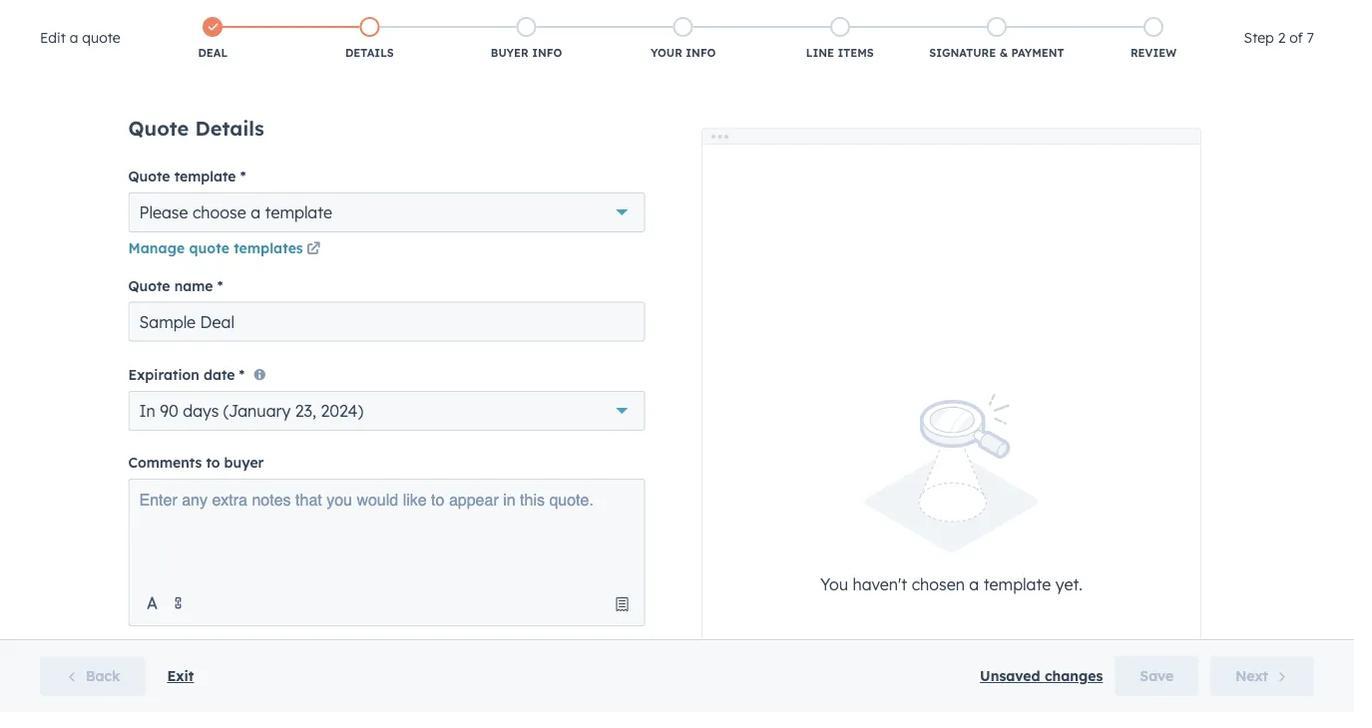 Task type: describe. For each thing, give the bounding box(es) containing it.
1 menu item from the left
[[1073, 0, 1077, 32]]

sample
[[1172, 379, 1224, 397]]

2
[[1278, 29, 1286, 46]]

3:04
[[919, 379, 947, 397]]

hubspot
[[431, 190, 502, 210]]

actions
[[1116, 114, 1158, 129]]

quote details
[[128, 116, 264, 141]]

comments to buyer
[[128, 454, 264, 471]]

quote details main content
[[128, 116, 1226, 712]]

quote.
[[549, 490, 594, 509]]

unsaved changes
[[980, 668, 1103, 685]]

deal for deal name
[[1172, 337, 1204, 352]]

next
[[1235, 668, 1268, 685]]

in 90 days (january 23, 2024) button
[[128, 391, 645, 431]]

2 vertical spatial a
[[969, 574, 979, 594]]

please choose a template
[[139, 203, 332, 223]]

new
[[73, 379, 104, 397]]

to inside page section element
[[211, 190, 227, 210]]

3 menu item from the left
[[1227, 0, 1330, 32]]

1 payments from the left
[[126, 190, 206, 210]]

choose
[[193, 203, 246, 223]]

Search search field
[[48, 262, 283, 302]]

quote for quote details
[[128, 116, 189, 141]]

set up payments to collect payments within hubspot from any quotes you create.
[[69, 190, 736, 210]]

review list item
[[1075, 13, 1232, 65]]

edit a quote
[[40, 29, 120, 46]]

yet.
[[1056, 574, 1083, 594]]

quote for quote amount
[[387, 337, 429, 352]]

quote template element
[[128, 193, 645, 232]]

today
[[858, 379, 898, 397]]

date
[[203, 366, 235, 384]]

link opens in a new window image inside manage quote templates link
[[307, 243, 321, 257]]

quote for quote name
[[128, 277, 170, 294]]

23,
[[295, 401, 316, 421]]

payment
[[1011, 46, 1064, 60]]

like
[[403, 490, 427, 509]]

of
[[1290, 29, 1303, 46]]

enter any extra notes that you would like to appear in this quote.
[[139, 490, 594, 509]]

quote inside main content
[[189, 239, 229, 257]]

items
[[838, 46, 874, 60]]

in 90 days (january 23, 2024)
[[139, 401, 363, 421]]

any inside page section element
[[551, 190, 581, 210]]

exit
[[167, 668, 194, 685]]

step
[[1244, 29, 1274, 46]]

deal name
[[1172, 337, 1244, 352]]

in
[[503, 490, 516, 509]]

your info list item
[[605, 13, 762, 65]]

quotes
[[586, 190, 641, 210]]

quote for quote owner
[[701, 337, 743, 352]]

line
[[806, 46, 834, 60]]

you haven't chosen a template yet.
[[820, 574, 1083, 594]]

0 horizontal spatial template
[[174, 168, 236, 185]]

review
[[1130, 46, 1177, 60]]

2 payments from the left
[[291, 190, 371, 210]]

quote template
[[128, 168, 236, 185]]

buyer
[[224, 454, 264, 471]]

edit
[[40, 29, 66, 46]]

actions button
[[1099, 106, 1187, 138]]

unsaved changes button
[[980, 665, 1103, 689]]

owner
[[747, 337, 794, 352]]

7
[[1307, 29, 1314, 46]]

templates
[[234, 239, 303, 257]]

page section element
[[0, 86, 1354, 241]]

signature
[[929, 46, 996, 60]]

info for your info
[[686, 46, 716, 60]]

details list item
[[291, 13, 448, 65]]

sample deal link
[[1172, 379, 1281, 397]]

1 vertical spatial to
[[206, 454, 220, 471]]

new quote button
[[73, 379, 311, 397]]

collect
[[233, 190, 285, 210]]

(january
[[223, 401, 291, 421]]

name
[[1208, 337, 1244, 352]]

next button
[[1211, 657, 1314, 696]]

90
[[160, 401, 179, 421]]

you
[[820, 574, 848, 594]]

signature & payment
[[929, 46, 1064, 60]]

buyer
[[491, 46, 529, 60]]

expiration
[[128, 366, 199, 384]]

extra
[[212, 490, 247, 509]]

1 column header from the left
[[834, 323, 991, 367]]

you inside quote details main content
[[326, 490, 352, 509]]

at
[[901, 379, 915, 397]]

save button
[[1115, 657, 1199, 696]]



Task type: locate. For each thing, give the bounding box(es) containing it.
help image
[[1133, 9, 1150, 27]]

Quote name text field
[[128, 302, 645, 342]]

chosen
[[912, 574, 965, 594]]

to right like
[[431, 490, 444, 509]]

2 vertical spatial deal
[[1229, 379, 1261, 397]]

0 horizontal spatial payments
[[126, 190, 206, 210]]

1 horizontal spatial quote
[[189, 239, 229, 257]]

deal left name
[[1172, 337, 1204, 352]]

changes
[[1045, 668, 1103, 685]]

unsaved
[[980, 668, 1040, 685]]

please
[[139, 203, 188, 223]]

1 horizontal spatial menu item
[[1160, 0, 1189, 32]]

pm
[[951, 379, 972, 397]]

actions banner
[[48, 100, 1306, 138]]

2 vertical spatial to
[[431, 490, 444, 509]]

status column header
[[520, 323, 677, 367]]

1 horizontal spatial any
[[551, 190, 581, 210]]

quote name
[[128, 277, 213, 294]]

upgrade
[[1003, 9, 1059, 26]]

exit button
[[167, 665, 194, 689]]

quote left the "owner"
[[701, 337, 743, 352]]

0 vertical spatial to
[[211, 190, 227, 210]]

any right from
[[551, 190, 581, 210]]

info right your
[[686, 46, 716, 60]]

2 column header from the left
[[991, 323, 1148, 367]]

payments down 'quote template'
[[126, 190, 206, 210]]

set
[[69, 190, 95, 210]]

quote
[[128, 116, 189, 141], [128, 168, 170, 185], [128, 277, 170, 294], [387, 337, 429, 352], [701, 337, 743, 352], [108, 379, 150, 397]]

marketplaces button
[[1079, 0, 1121, 32]]

1 vertical spatial details
[[195, 116, 264, 141]]

manage quote templates
[[128, 239, 303, 257]]

0 horizontal spatial any
[[182, 490, 208, 509]]

2 vertical spatial template
[[984, 574, 1051, 594]]

2 horizontal spatial a
[[969, 574, 979, 594]]

help button
[[1125, 0, 1158, 32]]

0 horizontal spatial details
[[195, 116, 264, 141]]

please choose a template button
[[128, 193, 645, 232]]

from
[[507, 190, 545, 210]]

2024)
[[321, 401, 363, 421]]

2 horizontal spatial template
[[984, 574, 1051, 594]]

2 menu item from the left
[[1160, 0, 1189, 32]]

to left 'buyer'
[[206, 454, 220, 471]]

quote for quote template
[[128, 168, 170, 185]]

1 vertical spatial you
[[326, 490, 352, 509]]

a right edit
[[70, 29, 78, 46]]

a inside popup button
[[251, 203, 260, 223]]

expiration date
[[128, 366, 235, 384]]

1 horizontal spatial you
[[646, 190, 676, 210]]

step 2 of 7
[[1244, 29, 1314, 46]]

0 horizontal spatial menu item
[[1073, 0, 1077, 32]]

you right that
[[326, 490, 352, 509]]

back
[[86, 668, 120, 685]]

1 horizontal spatial details
[[345, 46, 394, 60]]

your
[[651, 46, 682, 60]]

to
[[211, 190, 227, 210], [206, 454, 220, 471], [431, 490, 444, 509]]

notes
[[252, 490, 291, 509]]

1 horizontal spatial a
[[251, 203, 260, 223]]

in
[[139, 401, 155, 421]]

up
[[100, 190, 121, 210]]

to left collect
[[211, 190, 227, 210]]

1 vertical spatial a
[[251, 203, 260, 223]]

quote up 'quote template'
[[128, 116, 189, 141]]

$0
[[479, 379, 496, 397]]

you inside page section element
[[646, 190, 676, 210]]

menu item
[[1073, 0, 1077, 32], [1160, 0, 1189, 32], [1227, 0, 1330, 32]]

marketplaces image
[[1091, 9, 1109, 27]]

2 info from the left
[[686, 46, 716, 60]]

0 vertical spatial a
[[70, 29, 78, 46]]

your info
[[651, 46, 716, 60]]

1 vertical spatial deal
[[1172, 337, 1204, 352]]

0 vertical spatial quote
[[82, 29, 120, 46]]

back button
[[40, 657, 145, 696]]

1 vertical spatial template
[[265, 203, 332, 223]]

details inside 'list item'
[[345, 46, 394, 60]]

info
[[532, 46, 562, 60], [686, 46, 716, 60]]

0 vertical spatial template
[[174, 168, 236, 185]]

within
[[376, 190, 426, 210]]

deal right sample
[[1229, 379, 1261, 397]]

1 horizontal spatial template
[[265, 203, 332, 223]]

buyer info
[[491, 46, 562, 60]]

None text field
[[140, 489, 634, 585]]

template up templates
[[265, 203, 332, 223]]

press to sort. element
[[493, 337, 500, 353]]

&
[[1000, 46, 1008, 60]]

sample deal
[[1172, 379, 1261, 397]]

2 link opens in a new window image from the top
[[307, 243, 321, 257]]

0 vertical spatial you
[[646, 190, 676, 210]]

1 vertical spatial quote
[[189, 239, 229, 257]]

0 horizontal spatial you
[[326, 490, 352, 509]]

link opens in a new window image
[[307, 238, 321, 262], [307, 243, 321, 257]]

any inside quote details main content
[[182, 490, 208, 509]]

0 horizontal spatial info
[[532, 46, 562, 60]]

quote down manage
[[128, 277, 170, 294]]

press to sort. image
[[493, 337, 500, 351]]

1 link opens in a new window image from the top
[[307, 238, 321, 262]]

any left extra
[[182, 490, 208, 509]]

signature & payment list item
[[918, 13, 1075, 65]]

info inside "list item"
[[686, 46, 716, 60]]

new quote
[[73, 379, 150, 397]]

any
[[551, 190, 581, 210], [182, 490, 208, 509]]

deal for deal
[[198, 46, 228, 60]]

a right the chosen on the bottom right of page
[[969, 574, 979, 594]]

upgrade menu
[[967, 0, 1330, 32]]

1 horizontal spatial payments
[[291, 190, 371, 210]]

payments
[[126, 190, 206, 210], [291, 190, 371, 210]]

list
[[134, 13, 1232, 65]]

quote
[[82, 29, 120, 46], [189, 239, 229, 257]]

info right buyer
[[532, 46, 562, 60]]

haven't
[[853, 574, 907, 594]]

appear
[[449, 490, 499, 509]]

deal inside column header
[[1172, 337, 1204, 352]]

quote up in
[[108, 379, 150, 397]]

1 vertical spatial any
[[182, 490, 208, 509]]

would
[[357, 490, 398, 509]]

template left yet.
[[984, 574, 1051, 594]]

line items list item
[[762, 13, 918, 65]]

you
[[646, 190, 676, 210], [326, 490, 352, 509]]

deal
[[198, 46, 228, 60], [1172, 337, 1204, 352], [1229, 379, 1261, 397]]

you right quotes
[[646, 190, 676, 210]]

line items
[[806, 46, 874, 60]]

a
[[70, 29, 78, 46], [251, 203, 260, 223], [969, 574, 979, 594]]

payments left within
[[291, 190, 371, 210]]

deal completed list item
[[134, 13, 291, 65]]

Search HubSpot search field
[[1074, 42, 1318, 76]]

quote left amount
[[387, 337, 429, 352]]

manage quote templates link
[[128, 238, 324, 262]]

deal name column header
[[1148, 323, 1305, 367]]

a right 'choose'
[[251, 203, 260, 223]]

this
[[520, 490, 545, 509]]

0 vertical spatial any
[[551, 190, 581, 210]]

create.
[[681, 190, 736, 210]]

0 horizontal spatial deal
[[198, 46, 228, 60]]

column header
[[834, 323, 991, 367], [991, 323, 1148, 367]]

info inside list item
[[532, 46, 562, 60]]

manage
[[128, 239, 185, 257]]

buyer info list item
[[448, 13, 605, 65]]

today at 3:04 pm
[[858, 379, 972, 397]]

deal inside list item
[[198, 46, 228, 60]]

name
[[174, 277, 213, 294]]

status
[[544, 337, 589, 352]]

quote amount
[[387, 337, 487, 352]]

amount
[[433, 337, 487, 352]]

0 horizontal spatial quote
[[82, 29, 120, 46]]

0 vertical spatial deal
[[198, 46, 228, 60]]

info for buyer info
[[532, 46, 562, 60]]

1 horizontal spatial info
[[686, 46, 716, 60]]

that
[[295, 490, 322, 509]]

template
[[174, 168, 236, 185], [265, 203, 332, 223], [984, 574, 1051, 594]]

template inside popup button
[[265, 203, 332, 223]]

template up 'choose'
[[174, 168, 236, 185]]

days
[[183, 401, 219, 421]]

draft
[[563, 381, 592, 396]]

save
[[1140, 668, 1174, 685]]

2 horizontal spatial menu item
[[1227, 0, 1330, 32]]

list containing deal
[[134, 13, 1232, 65]]

2 horizontal spatial deal
[[1229, 379, 1261, 397]]

0 vertical spatial details
[[345, 46, 394, 60]]

details
[[345, 46, 394, 60], [195, 116, 264, 141]]

deal up quote details
[[198, 46, 228, 60]]

upgrade image
[[981, 9, 999, 27]]

comments
[[128, 454, 202, 471]]

quote up the please
[[128, 168, 170, 185]]

0 horizontal spatial a
[[70, 29, 78, 46]]

quote down 'choose'
[[189, 239, 229, 257]]

quote owner
[[701, 337, 794, 352]]

1 horizontal spatial deal
[[1172, 337, 1204, 352]]

quote right edit
[[82, 29, 120, 46]]

details inside main content
[[195, 116, 264, 141]]

1 info from the left
[[532, 46, 562, 60]]



Task type: vqa. For each thing, say whether or not it's contained in the screenshot.
third Horizontal Spacer
no



